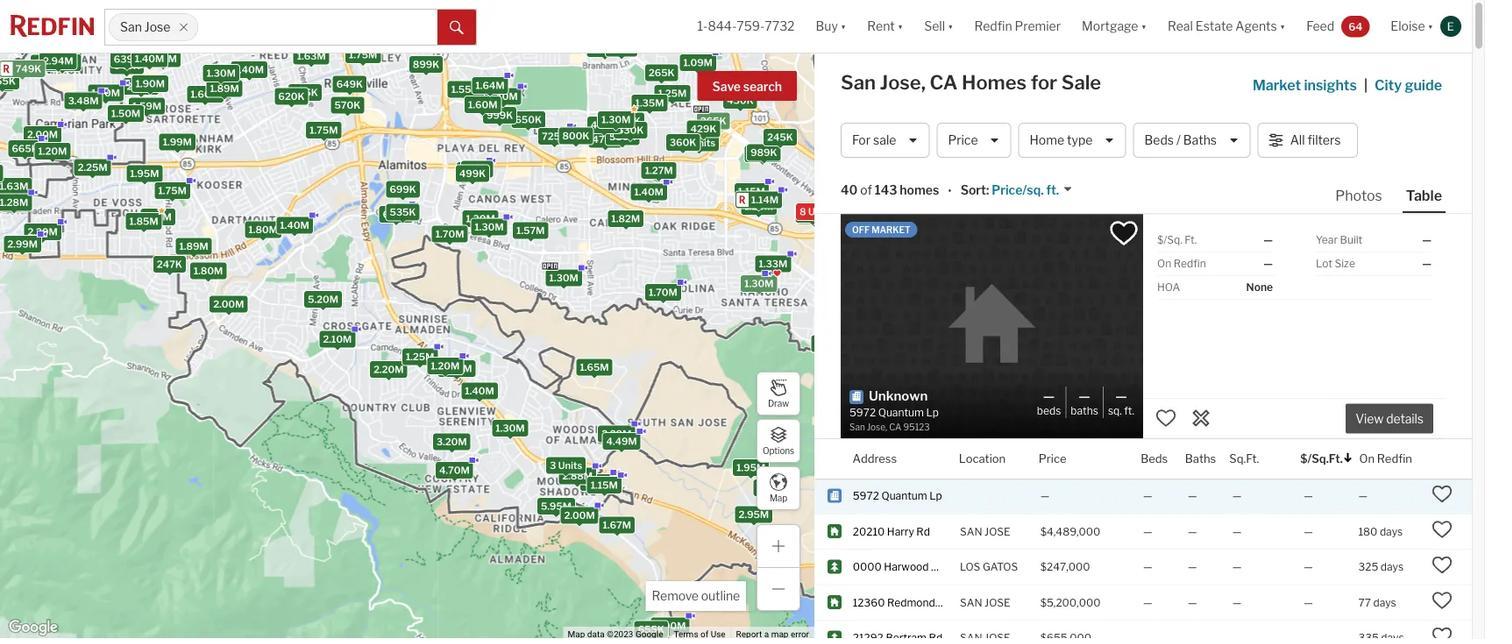 Task type: locate. For each thing, give the bounding box(es) containing it.
feed
[[1306, 19, 1334, 34]]

—
[[1263, 234, 1273, 246], [1422, 234, 1432, 246], [1263, 257, 1273, 270], [1422, 257, 1432, 270], [1043, 387, 1055, 403], [1079, 387, 1090, 403], [1115, 387, 1127, 403], [1040, 490, 1050, 502], [1143, 490, 1152, 502], [1188, 490, 1197, 502], [1232, 490, 1242, 502], [1304, 490, 1313, 502], [1358, 490, 1368, 502], [1143, 525, 1152, 538], [1188, 525, 1197, 538], [1232, 525, 1242, 538], [1304, 525, 1313, 538], [1143, 561, 1152, 573], [1188, 561, 1197, 573], [1232, 561, 1242, 573], [1304, 561, 1313, 573], [1143, 596, 1152, 609], [1188, 596, 1197, 609], [1232, 596, 1242, 609], [1304, 596, 1313, 609]]

1 horizontal spatial price
[[1039, 452, 1066, 466]]

0 horizontal spatial 1.15m
[[591, 480, 618, 491]]

price/sq. ft. button
[[989, 182, 1073, 199]]

baths
[[1183, 133, 1217, 148], [1071, 405, 1098, 417], [1185, 452, 1216, 466]]

rd inside 20210 harry rd link
[[916, 525, 930, 538]]

2.10m
[[323, 333, 352, 345]]

0 horizontal spatial 1.63m
[[0, 181, 28, 192]]

2 vertical spatial 1.70m
[[649, 287, 678, 298]]

1.64m
[[476, 80, 505, 91]]

▾ inside buy ▾ dropdown button
[[841, 19, 846, 34]]

price up sort
[[948, 133, 978, 148]]

jose down gatos
[[985, 596, 1010, 609]]

530k down "505k"
[[609, 131, 636, 142]]

0 vertical spatial favorite this home image
[[1155, 407, 1177, 429]]

1 horizontal spatial units
[[691, 137, 715, 149]]

— beds
[[1037, 387, 1061, 417]]

2 horizontal spatial 1.75m
[[349, 49, 377, 61]]

$/sq. ft.
[[1157, 234, 1197, 246]]

days
[[1380, 525, 1403, 538], [1381, 561, 1404, 573], [1373, 596, 1396, 609]]

0000
[[853, 561, 882, 573]]

6 ▾ from the left
[[1428, 19, 1433, 34]]

1 vertical spatial units
[[808, 206, 832, 217]]

1.60m up 3.48m
[[47, 45, 77, 57]]

▾ for buy ▾
[[841, 19, 846, 34]]

0 horizontal spatial 1.89m
[[179, 241, 208, 252]]

5 ▾ from the left
[[1280, 19, 1285, 34]]

0 horizontal spatial price
[[948, 133, 978, 148]]

redfin down $/sq. ft.
[[1174, 257, 1206, 270]]

0 vertical spatial days
[[1380, 525, 1403, 538]]

▾ right rent
[[898, 19, 903, 34]]

beds left baths button
[[1141, 452, 1168, 466]]

1 vertical spatial days
[[1381, 561, 1404, 573]]

899k
[[413, 59, 439, 70]]

1 horizontal spatial 1.15m
[[738, 186, 765, 197]]

units down 429k
[[691, 137, 715, 149]]

0 horizontal spatial 265k
[[649, 67, 675, 79]]

baths down x-out this home icon
[[1185, 452, 1216, 466]]

1.15m
[[738, 186, 765, 197], [591, 480, 618, 491]]

days right 77
[[1373, 596, 1396, 609]]

1 vertical spatial 265k
[[700, 115, 726, 127]]

1.40m down 1.27m
[[634, 186, 664, 198]]

1.89m up 247k
[[179, 241, 208, 252]]

965k
[[801, 210, 827, 221]]

redfin
[[974, 19, 1012, 34], [1174, 257, 1206, 270], [1377, 452, 1412, 466]]

real estate agents ▾ button
[[1157, 0, 1296, 53]]

1 vertical spatial rd
[[931, 561, 945, 573]]

year
[[1316, 234, 1338, 246]]

1 horizontal spatial 1.25m
[[658, 88, 687, 99]]

1 vertical spatial 1.89m
[[179, 241, 208, 252]]

569k
[[460, 165, 487, 176]]

favorite this home image
[[1432, 484, 1453, 505], [1432, 555, 1453, 576], [1432, 590, 1453, 611]]

san right ave
[[960, 596, 982, 609]]

0 vertical spatial 265k
[[649, 67, 675, 79]]

570k
[[334, 99, 361, 111]]

baths left 'sq.'
[[1071, 405, 1098, 417]]

0 horizontal spatial 1.60m
[[47, 45, 77, 57]]

505k
[[614, 115, 641, 127]]

user photo image
[[1440, 16, 1461, 37]]

price/sq.
[[992, 183, 1044, 198]]

1 horizontal spatial 1.85m
[[757, 482, 786, 494]]

on
[[1157, 257, 1171, 270], [1359, 452, 1375, 466]]

▾ right agents
[[1280, 19, 1285, 34]]

baths inside button
[[1183, 133, 1217, 148]]

jose
[[145, 20, 170, 35]]

days right 180
[[1380, 525, 1403, 538]]

real estate agents ▾ link
[[1168, 0, 1285, 53]]

rd right harry
[[916, 525, 930, 538]]

— baths
[[1071, 387, 1098, 417]]

redfin left the premier
[[974, 19, 1012, 34]]

620k
[[278, 91, 305, 102]]

3 favorite this home image from the top
[[1432, 590, 1453, 611]]

64
[[1348, 20, 1363, 33]]

units right 3
[[558, 460, 582, 471]]

0 vertical spatial on redfin
[[1157, 257, 1206, 270]]

1.70m
[[91, 87, 120, 99], [435, 229, 464, 240], [649, 287, 678, 298]]

heading
[[850, 387, 992, 434]]

days right 325
[[1381, 561, 1404, 573]]

0 horizontal spatial ft.
[[1124, 405, 1134, 417]]

1 ▾ from the left
[[841, 19, 846, 34]]

quantum
[[881, 490, 927, 502]]

0 horizontal spatial on
[[1157, 257, 1171, 270]]

1.85m up 247k
[[129, 216, 158, 227]]

▾ right sell
[[948, 19, 953, 34]]

units for 3 units
[[558, 460, 582, 471]]

1 horizontal spatial rd
[[931, 561, 945, 573]]

all filters button
[[1258, 123, 1358, 158]]

1 san from the top
[[960, 525, 982, 538]]

all
[[1290, 133, 1305, 148]]

0 vertical spatial 1.70m
[[91, 87, 120, 99]]

for
[[852, 133, 871, 148]]

2 vertical spatial favorite this home image
[[1432, 590, 1453, 611]]

1 vertical spatial 1.80m
[[194, 265, 223, 277]]

units right 8
[[808, 206, 832, 217]]

77
[[1358, 596, 1371, 609]]

0 horizontal spatial redfin
[[974, 19, 1012, 34]]

1.95m up '1.91m'
[[130, 168, 159, 179]]

1 vertical spatial redfin
[[1174, 257, 1206, 270]]

jose up gatos
[[985, 525, 1010, 538]]

649k up 570k on the top of the page
[[336, 78, 363, 90]]

1 vertical spatial 1.85m
[[757, 482, 786, 494]]

home type button
[[1018, 123, 1126, 158]]

0 horizontal spatial san
[[120, 20, 142, 35]]

1.25m
[[658, 88, 687, 99], [406, 351, 434, 363]]

0 vertical spatial 1.95m
[[130, 168, 159, 179]]

2.20m
[[28, 226, 58, 238], [374, 364, 404, 375]]

beds button
[[1141, 439, 1168, 479]]

rd for 20210 harry rd
[[916, 525, 930, 538]]

1.89m left the 620k
[[210, 83, 239, 94]]

649k up the "2.19m"
[[114, 60, 140, 71]]

1 vertical spatial 1.65m
[[580, 362, 609, 373]]

0 horizontal spatial 1.25m
[[406, 351, 434, 363]]

table
[[1406, 187, 1442, 204]]

▾ inside rent ▾ dropdown button
[[898, 19, 903, 34]]

0 horizontal spatial 1.20m
[[38, 145, 67, 157]]

2 vertical spatial favorite this home image
[[1432, 626, 1453, 639]]

baths button
[[1185, 439, 1216, 479]]

0 vertical spatial favorite this home image
[[1432, 484, 1453, 505]]

ave
[[937, 596, 956, 609]]

ft. right $/sq.
[[1185, 234, 1197, 246]]

1.63m up "1.28m"
[[0, 181, 28, 192]]

rd inside 0000 harwood rd link
[[931, 561, 945, 573]]

baths right /
[[1183, 133, 1217, 148]]

2 ▾ from the left
[[898, 19, 903, 34]]

options
[[763, 446, 794, 456]]

1 horizontal spatial 1.65m
[[815, 338, 844, 349]]

san left jose,
[[841, 71, 876, 94]]

lot size
[[1316, 257, 1355, 270]]

on down view
[[1359, 452, 1375, 466]]

2 vertical spatial redfin
[[1377, 452, 1412, 466]]

1 vertical spatial san
[[960, 596, 982, 609]]

on up hoa
[[1157, 257, 1171, 270]]

beds inside button
[[1145, 133, 1174, 148]]

2 favorite this home image from the top
[[1432, 555, 1453, 576]]

redfin premier
[[974, 19, 1061, 34]]

None search field
[[198, 10, 437, 45]]

0 vertical spatial san
[[120, 20, 142, 35]]

rd for 0000 harwood rd
[[931, 561, 945, 573]]

2 vertical spatial days
[[1373, 596, 1396, 609]]

1.75m up '1.91m'
[[158, 185, 187, 196]]

1.14m
[[751, 194, 779, 206]]

rd right harwood
[[931, 561, 945, 573]]

1 vertical spatial on
[[1359, 452, 1375, 466]]

1.75m up 570k on the top of the page
[[349, 49, 377, 61]]

0 vertical spatial price
[[948, 133, 978, 148]]

redfin down view details
[[1377, 452, 1412, 466]]

3 ▾ from the left
[[948, 19, 953, 34]]

1 vertical spatial price button
[[1039, 439, 1066, 479]]

1 horizontal spatial 1.95m
[[737, 462, 766, 473]]

favorite this home image
[[1155, 407, 1177, 429], [1432, 519, 1453, 540], [1432, 626, 1453, 639]]

265k up 1.35m
[[649, 67, 675, 79]]

san up los
[[960, 525, 982, 538]]

outline
[[701, 589, 740, 604]]

430k
[[727, 95, 754, 106]]

881k
[[609, 42, 634, 54]]

market insights | city guide
[[1253, 76, 1442, 93]]

▾ inside sell ▾ dropdown button
[[948, 19, 953, 34]]

0 vertical spatial baths
[[1183, 133, 1217, 148]]

▾ right buy
[[841, 19, 846, 34]]

1.40m
[[135, 53, 164, 64], [235, 64, 264, 75], [489, 91, 518, 102], [634, 186, 664, 198], [280, 220, 309, 231], [465, 385, 494, 397]]

san for san jose
[[120, 20, 142, 35]]

2.88m
[[562, 470, 593, 482]]

247k
[[157, 259, 182, 270]]

sort :
[[961, 183, 989, 198]]

265k up "2 units"
[[700, 115, 726, 127]]

table button
[[1403, 186, 1446, 213]]

▾ inside mortgage ▾ dropdown button
[[1141, 19, 1147, 34]]

12360 redmond ave link
[[853, 595, 956, 610]]

649k
[[114, 60, 140, 71], [336, 78, 363, 90]]

for
[[1031, 71, 1057, 94]]

1.90m
[[136, 78, 165, 90]]

price
[[948, 133, 978, 148], [1039, 452, 1066, 466]]

530k down 1.35m
[[617, 125, 644, 136]]

redfin premier button
[[964, 0, 1071, 53]]

360k
[[670, 137, 696, 148]]

2 san from the top
[[960, 596, 982, 609]]

1.63m up the 625k
[[297, 50, 326, 62]]

1.85m up 2.95m
[[757, 482, 786, 494]]

▾ inside real estate agents ▾ link
[[1280, 19, 1285, 34]]

insights
[[1304, 76, 1357, 93]]

4.49m
[[606, 436, 637, 447]]

1 vertical spatial 649k
[[336, 78, 363, 90]]

▾ left user photo
[[1428, 19, 1433, 34]]

san
[[960, 525, 982, 538], [960, 596, 982, 609]]

1 horizontal spatial on redfin
[[1359, 452, 1412, 466]]

0 vertical spatial 1.80m
[[248, 224, 278, 236]]

3.26m left 639k
[[34, 58, 64, 69]]

1 vertical spatial ft.
[[1124, 405, 1134, 417]]

0 vertical spatial san
[[960, 525, 982, 538]]

beds left /
[[1145, 133, 1174, 148]]

details
[[1386, 411, 1424, 426]]

1.15m up 1.67m on the bottom of the page
[[591, 480, 618, 491]]

1.60m down 1.64m
[[468, 99, 497, 110]]

3
[[550, 460, 556, 471]]

1.49m
[[591, 43, 620, 54]]

4 ▾ from the left
[[1141, 19, 1147, 34]]

1.20m
[[38, 145, 67, 157], [431, 360, 460, 372]]

1 horizontal spatial 1.75m
[[310, 124, 338, 136]]

990k
[[584, 477, 611, 488]]

sort
[[961, 183, 986, 198]]

0 vertical spatial rd
[[916, 525, 930, 538]]

2 3.26m from the left
[[34, 58, 64, 69]]

type
[[1067, 133, 1093, 148]]

0 vertical spatial 1.25m
[[658, 88, 687, 99]]

1 horizontal spatial 265k
[[700, 115, 726, 127]]

1.30m
[[207, 67, 236, 79], [601, 114, 631, 126], [466, 213, 495, 224], [475, 221, 504, 233], [549, 272, 578, 284], [744, 278, 774, 289], [496, 423, 525, 434]]

1.95m down options
[[737, 462, 766, 473]]

beds left — baths
[[1037, 405, 1061, 417]]

20210 harry rd link
[[853, 524, 944, 539]]

0 horizontal spatial rd
[[916, 525, 930, 538]]

— sq. ft.
[[1108, 387, 1134, 417]]

units
[[691, 137, 715, 149], [808, 206, 832, 217], [558, 460, 582, 471]]

on redfin down view details
[[1359, 452, 1412, 466]]

1 vertical spatial favorite this home image
[[1432, 555, 1453, 576]]

premier
[[1015, 19, 1061, 34]]

sell ▾ button
[[924, 0, 953, 53]]

0 vertical spatial units
[[691, 137, 715, 149]]

1.15m up 1.24m
[[738, 186, 765, 197]]

price button up sort
[[937, 123, 1011, 158]]

buy ▾
[[816, 19, 846, 34]]

0 horizontal spatial units
[[558, 460, 582, 471]]

2 vertical spatial beds
[[1141, 452, 1168, 466]]

0 horizontal spatial on redfin
[[1157, 257, 1206, 270]]

google image
[[4, 616, 62, 639]]

0 vertical spatial redfin
[[974, 19, 1012, 34]]

180
[[1358, 525, 1378, 538]]

1 favorite this home image from the top
[[1432, 484, 1453, 505]]

1 horizontal spatial 649k
[[336, 78, 363, 90]]

beds for beds / baths
[[1145, 133, 1174, 148]]

on redfin down $/sq. ft.
[[1157, 257, 1206, 270]]

499k
[[459, 168, 486, 179]]

0 vertical spatial ft.
[[1185, 234, 1197, 246]]

price down — beds
[[1039, 452, 1066, 466]]

san
[[120, 20, 142, 35], [841, 71, 876, 94]]

1 horizontal spatial on
[[1359, 452, 1375, 466]]

price button down — beds
[[1039, 439, 1066, 479]]

1.60m up 1.99m
[[191, 89, 220, 100]]

2 vertical spatial units
[[558, 460, 582, 471]]

1 horizontal spatial 2.20m
[[374, 364, 404, 375]]

0 vertical spatial 1.63m
[[297, 50, 326, 62]]

0 horizontal spatial 1.70m
[[91, 87, 120, 99]]

san left jose
[[120, 20, 142, 35]]

1 horizontal spatial san
[[841, 71, 876, 94]]

1 vertical spatial 1.70m
[[435, 229, 464, 240]]

1.89m
[[210, 83, 239, 94], [179, 241, 208, 252]]

1 horizontal spatial 1.20m
[[431, 360, 460, 372]]

$/sq.ft.
[[1300, 452, 1343, 466]]

1 vertical spatial favorite this home image
[[1432, 519, 1453, 540]]

0 vertical spatial 1.85m
[[129, 216, 158, 227]]

mortgage
[[1082, 19, 1138, 34]]

3.26m right the 749k at the top of page
[[47, 57, 78, 68]]

1.40m right 1.10m
[[235, 64, 264, 75]]

ft. right 'sq.'
[[1124, 405, 1134, 417]]

2 vertical spatial baths
[[1185, 452, 1216, 466]]

1.75m down 570k on the top of the page
[[310, 124, 338, 136]]

1 vertical spatial price
[[1039, 452, 1066, 466]]

▾ right mortgage
[[1141, 19, 1147, 34]]

1 vertical spatial 1.25m
[[406, 351, 434, 363]]

— inside — sq. ft.
[[1115, 387, 1127, 403]]

$/sq.
[[1157, 234, 1182, 246]]

view details link
[[1346, 402, 1433, 433]]



Task type: describe. For each thing, give the bounding box(es) containing it.
draw button
[[757, 372, 800, 416]]

▾ for mortgage ▾
[[1141, 19, 1147, 34]]

325 days
[[1358, 561, 1404, 573]]

1.67m
[[603, 520, 631, 531]]

2.99m
[[7, 239, 38, 250]]

san jose
[[120, 20, 170, 35]]

buy ▾ button
[[816, 0, 846, 53]]

days for 325 days
[[1381, 561, 1404, 573]]

rent ▾
[[867, 19, 903, 34]]

1.50m
[[111, 108, 140, 119]]

2 jose from the top
[[985, 596, 1010, 609]]

245k
[[767, 132, 793, 143]]

buy
[[816, 19, 838, 34]]

real estate agents ▾
[[1168, 19, 1285, 34]]

mortgage ▾ button
[[1071, 0, 1157, 53]]

filters
[[1308, 133, 1341, 148]]

1 vertical spatial on redfin
[[1359, 452, 1412, 466]]

map button
[[757, 466, 800, 510]]

1 vertical spatial beds
[[1037, 405, 1061, 417]]

off market
[[852, 224, 911, 235]]

77 days
[[1358, 596, 1396, 609]]

3.20m
[[437, 436, 467, 448]]

1.40m up 3.20m
[[465, 385, 494, 397]]

remove san jose image
[[178, 22, 189, 32]]

2 units
[[683, 137, 715, 149]]

jose,
[[880, 71, 926, 94]]

remove
[[652, 589, 699, 604]]

0 vertical spatial 649k
[[114, 60, 140, 71]]

▾ for rent ▾
[[898, 19, 903, 34]]

on redfin button
[[1359, 439, 1412, 479]]

market
[[1253, 76, 1301, 93]]

1 vertical spatial baths
[[1071, 405, 1098, 417]]

143
[[875, 183, 897, 198]]

5972 quantum lp
[[853, 490, 942, 502]]

on inside button
[[1359, 452, 1375, 466]]

650k
[[515, 114, 542, 125]]

redfin inside button
[[1377, 452, 1412, 466]]

625k
[[292, 87, 318, 98]]

map region
[[0, 0, 887, 639]]

options button
[[757, 419, 800, 463]]

0 horizontal spatial 1.85m
[[129, 216, 158, 227]]

5.20m
[[308, 294, 338, 305]]

built
[[1340, 234, 1363, 246]]

:
[[986, 183, 989, 198]]

▾ for sell ▾
[[948, 19, 953, 34]]

996k
[[799, 209, 826, 220]]

1 horizontal spatial price button
[[1039, 439, 1066, 479]]

1 horizontal spatial redfin
[[1174, 257, 1206, 270]]

redfin inside 'button'
[[974, 19, 1012, 34]]

1.33m
[[759, 258, 788, 270]]

$5,200,000
[[1040, 596, 1101, 609]]

lp
[[929, 490, 942, 502]]

180 days
[[1358, 525, 1403, 538]]

harry
[[887, 525, 914, 538]]

1.40m up 1.90m
[[135, 53, 164, 64]]

12360 redmond ave san jose
[[853, 596, 1010, 609]]

1 3.26m from the left
[[47, 57, 78, 68]]

1 horizontal spatial 1.70m
[[435, 229, 464, 240]]

mortgage ▾
[[1082, 19, 1147, 34]]

699k
[[390, 184, 416, 195]]

0 horizontal spatial 2.20m
[[28, 226, 58, 238]]

5972 quantum lp link
[[853, 489, 944, 503]]

0 vertical spatial 1.20m
[[38, 145, 67, 157]]

1 vertical spatial 1.20m
[[431, 360, 460, 372]]

— inside — beds
[[1043, 387, 1055, 403]]

1 horizontal spatial 1.89m
[[210, 83, 239, 94]]

estate
[[1196, 19, 1233, 34]]

days for 180 days
[[1380, 525, 1403, 538]]

units for 8 units
[[808, 206, 832, 217]]

san jose
[[960, 525, 1010, 538]]

1.24m
[[745, 201, 773, 212]]

2 horizontal spatial 1.60m
[[468, 99, 497, 110]]

1 horizontal spatial 1.80m
[[248, 224, 278, 236]]

0 horizontal spatial 1.95m
[[130, 168, 159, 179]]

market insights link
[[1253, 57, 1357, 96]]

remove outline
[[652, 589, 740, 604]]

325
[[1358, 561, 1378, 573]]

1.10m
[[149, 53, 177, 64]]

— inside — baths
[[1079, 387, 1090, 403]]

san for san jose, ca homes for sale
[[841, 71, 876, 94]]

favorite button checkbox
[[1109, 218, 1139, 248]]

1 horizontal spatial ft.
[[1185, 234, 1197, 246]]

for sale button
[[841, 123, 930, 158]]

470k
[[592, 134, 618, 145]]

2 horizontal spatial 1.70m
[[649, 287, 678, 298]]

homes
[[962, 71, 1027, 94]]

units for 2 units
[[691, 137, 715, 149]]

save
[[712, 79, 741, 94]]

639k
[[114, 53, 140, 65]]

favorite this home image for —
[[1432, 484, 1453, 505]]

0 vertical spatial on
[[1157, 257, 1171, 270]]

1.59m
[[132, 100, 161, 112]]

5.95m
[[541, 500, 572, 512]]

$247,000
[[1040, 561, 1090, 573]]

7732
[[765, 19, 795, 34]]

1 jose from the top
[[985, 525, 1010, 538]]

favorite this home image for 77 days
[[1432, 590, 1453, 611]]

days for 77 days
[[1373, 596, 1396, 609]]

ft. inside — sq. ft.
[[1124, 405, 1134, 417]]

0 vertical spatial 1.75m
[[349, 49, 377, 61]]

999k
[[487, 110, 513, 121]]

size
[[1335, 257, 1355, 270]]

x-out this home image
[[1191, 407, 1212, 429]]

5.00m
[[655, 620, 686, 632]]

1 vertical spatial 1.63m
[[0, 181, 28, 192]]

sq.ft.
[[1229, 452, 1259, 466]]

0 horizontal spatial 1.80m
[[194, 265, 223, 277]]

sq.
[[1108, 405, 1122, 417]]

home
[[1030, 133, 1064, 148]]

0 vertical spatial 1.65m
[[815, 338, 844, 349]]

0000 harwood rd link
[[853, 560, 945, 574]]

submit search image
[[450, 21, 464, 35]]

20210
[[853, 525, 885, 538]]

1.40m up 5.20m
[[280, 220, 309, 231]]

los gatos
[[960, 561, 1018, 573]]

1.40m up 999k
[[489, 91, 518, 102]]

1-
[[697, 19, 708, 34]]

address button
[[853, 439, 897, 479]]

989k
[[751, 147, 777, 158]]

photo of 5972 quantum lp, san jose, ca 95123 image
[[841, 214, 1143, 438]]

976k
[[799, 208, 825, 220]]

home type
[[1030, 133, 1093, 148]]

1 vertical spatial 1.15m
[[591, 480, 618, 491]]

sq.ft. button
[[1229, 439, 1259, 479]]

1 horizontal spatial 1.63m
[[297, 50, 326, 62]]

1.09m
[[683, 57, 713, 68]]

▾ for eloise ▾
[[1428, 19, 1433, 34]]

0 horizontal spatial 1.65m
[[580, 362, 609, 373]]

favorite button image
[[1109, 218, 1139, 248]]

8 units
[[800, 206, 832, 217]]

buy ▾ button
[[805, 0, 857, 53]]

sale
[[1061, 71, 1101, 94]]

1 vertical spatial 1.95m
[[737, 462, 766, 473]]

harwood
[[884, 561, 929, 573]]

0 horizontal spatial 1.75m
[[158, 185, 187, 196]]

favorite this home image for 325 days
[[1432, 555, 1453, 576]]

beds for beds button at the bottom of the page
[[1141, 452, 1168, 466]]

ft.
[[1046, 183, 1059, 198]]

address
[[853, 452, 897, 466]]

1 horizontal spatial 1.60m
[[191, 89, 220, 100]]

0 horizontal spatial price button
[[937, 123, 1011, 158]]



Task type: vqa. For each thing, say whether or not it's contained in the screenshot.
bottommost price 'button'
yes



